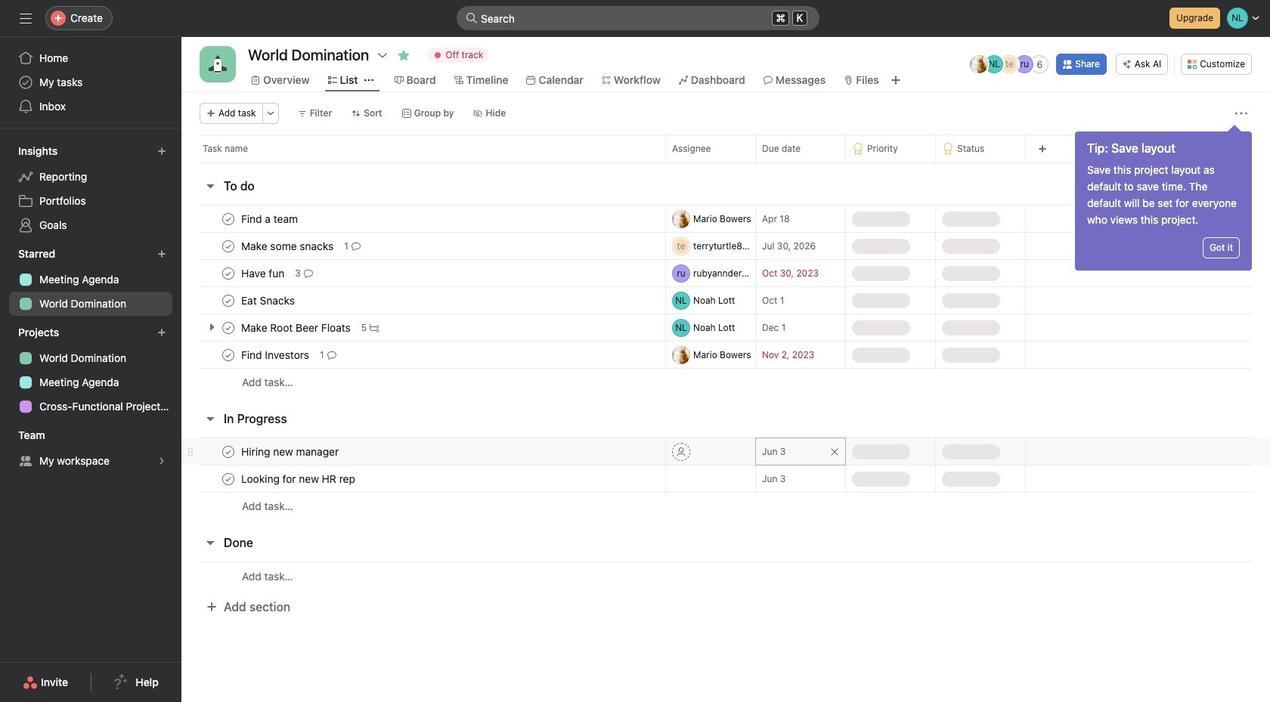 Task type: vqa. For each thing, say whether or not it's contained in the screenshot.
find a team cell
yes



Task type: locate. For each thing, give the bounding box(es) containing it.
2 mark complete checkbox from the top
[[219, 264, 238, 283]]

hiring new manager cell
[[182, 438, 666, 466]]

mark complete image
[[219, 237, 238, 255], [219, 292, 238, 310], [219, 346, 238, 364]]

expand subtask list for the task make root beer floats image
[[206, 322, 218, 334]]

task name text field inside find a team cell
[[238, 211, 303, 227]]

1 comment image
[[352, 242, 361, 251], [327, 351, 336, 360]]

mark complete image for mark complete option in the find a team cell
[[219, 210, 238, 228]]

mark complete checkbox inside make root beer floats cell
[[219, 319, 238, 337]]

mark complete image inside have fun "cell"
[[219, 264, 238, 283]]

mark complete checkbox inside hiring new manager cell
[[219, 443, 238, 461]]

mark complete image inside eat snacks 'cell'
[[219, 292, 238, 310]]

1 mark complete checkbox from the top
[[219, 237, 238, 255]]

1 comment image inside find investors cell
[[327, 351, 336, 360]]

mark complete image inside looking for new hr rep cell
[[219, 470, 238, 488]]

mark complete checkbox inside have fun "cell"
[[219, 264, 238, 283]]

mark complete image for mark complete option within the make root beer floats cell
[[219, 319, 238, 337]]

1 mark complete checkbox from the top
[[219, 210, 238, 228]]

task name text field inside find investors cell
[[238, 348, 314, 363]]

cell
[[756, 438, 847, 466]]

mark complete checkbox inside eat snacks 'cell'
[[219, 292, 238, 310]]

looking for new hr rep cell
[[182, 465, 666, 493]]

2 vertical spatial mark complete image
[[219, 346, 238, 364]]

2 mark complete checkbox from the top
[[219, 470, 238, 488]]

insights element
[[0, 138, 182, 241]]

3 task name text field from the top
[[238, 444, 344, 460]]

mark complete image inside find a team cell
[[219, 210, 238, 228]]

task name text field inside make root beer floats cell
[[238, 320, 355, 336]]

tab actions image
[[364, 76, 373, 85]]

Mark complete checkbox
[[219, 210, 238, 228], [219, 264, 238, 283], [219, 292, 238, 310], [219, 319, 238, 337], [219, 346, 238, 364], [219, 443, 238, 461]]

2 task name text field from the top
[[238, 266, 289, 281]]

1 mark complete image from the top
[[219, 237, 238, 255]]

Mark complete checkbox
[[219, 237, 238, 255], [219, 470, 238, 488]]

4 mark complete checkbox from the top
[[219, 319, 238, 337]]

task name text field for mark complete checkbox in looking for new hr rep cell
[[238, 472, 360, 487]]

mark complete image for mark complete option in the have fun "cell"
[[219, 264, 238, 283]]

tooltip
[[1076, 127, 1253, 271]]

mark complete image inside hiring new manager cell
[[219, 443, 238, 461]]

1 vertical spatial mark complete checkbox
[[219, 470, 238, 488]]

add field image
[[1039, 144, 1048, 154]]

3 mark complete checkbox from the top
[[219, 292, 238, 310]]

mark complete checkbox inside looking for new hr rep cell
[[219, 470, 238, 488]]

1 vertical spatial mark complete image
[[219, 292, 238, 310]]

2 mark complete image from the top
[[219, 264, 238, 283]]

mark complete image inside find investors cell
[[219, 346, 238, 364]]

1 task name text field from the top
[[238, 239, 338, 254]]

0 vertical spatial task name text field
[[238, 239, 338, 254]]

5 mark complete checkbox from the top
[[219, 346, 238, 364]]

mark complete image inside the make some snacks cell
[[219, 237, 238, 255]]

prominent image
[[466, 12, 478, 24]]

mark complete checkbox for have fun "cell"
[[219, 264, 238, 283]]

1 vertical spatial collapse task list for this group image
[[204, 537, 216, 549]]

0 vertical spatial mark complete image
[[219, 237, 238, 255]]

5 mark complete image from the top
[[219, 470, 238, 488]]

1 horizontal spatial 1 comment image
[[352, 242, 361, 251]]

4 task name text field from the top
[[238, 320, 355, 336]]

mark complete checkbox inside find investors cell
[[219, 346, 238, 364]]

task name text field inside eat snacks 'cell'
[[238, 293, 299, 308]]

1 comment image inside the make some snacks cell
[[352, 242, 361, 251]]

None field
[[457, 6, 820, 30]]

collapse task list for this group image
[[204, 413, 216, 425], [204, 537, 216, 549]]

mark complete checkbox inside find a team cell
[[219, 210, 238, 228]]

mark complete image for task name text field within find investors cell
[[219, 346, 238, 364]]

Task name text field
[[238, 211, 303, 227], [238, 266, 289, 281], [238, 293, 299, 308], [238, 320, 355, 336], [238, 472, 360, 487]]

mark complete checkbox for find a team cell
[[219, 210, 238, 228]]

task name text field for 1 comment icon inside the the make some snacks cell
[[238, 239, 338, 254]]

show options image
[[377, 49, 389, 61]]

0 vertical spatial collapse task list for this group image
[[204, 413, 216, 425]]

mark complete checkbox inside the make some snacks cell
[[219, 237, 238, 255]]

task name text field for mark complete option in the find a team cell
[[238, 211, 303, 227]]

3 mark complete image from the top
[[219, 319, 238, 337]]

1 vertical spatial task name text field
[[238, 348, 314, 363]]

0 horizontal spatial 1 comment image
[[327, 351, 336, 360]]

task name text field inside looking for new hr rep cell
[[238, 472, 360, 487]]

see details, my workspace image
[[157, 457, 166, 466]]

mark complete checkbox for eat snacks 'cell'
[[219, 292, 238, 310]]

more actions image
[[266, 109, 275, 118]]

2 collapse task list for this group image from the top
[[204, 537, 216, 549]]

3 task name text field from the top
[[238, 293, 299, 308]]

0 vertical spatial 1 comment image
[[352, 242, 361, 251]]

2 mark complete image from the top
[[219, 292, 238, 310]]

header in progress tree grid
[[182, 438, 1271, 520]]

task name text field inside the make some snacks cell
[[238, 239, 338, 254]]

row
[[182, 135, 1271, 163], [200, 162, 1253, 163], [182, 205, 1271, 233], [182, 232, 1271, 260], [182, 259, 1271, 287], [182, 287, 1271, 315], [182, 314, 1271, 342], [182, 341, 1271, 369], [182, 368, 1271, 396], [182, 438, 1271, 466], [182, 465, 1271, 493], [182, 492, 1271, 520], [182, 562, 1271, 591]]

0 vertical spatial mark complete checkbox
[[219, 237, 238, 255]]

have fun cell
[[182, 259, 666, 287]]

1 mark complete image from the top
[[219, 210, 238, 228]]

global element
[[0, 37, 182, 128]]

5 task name text field from the top
[[238, 472, 360, 487]]

2 vertical spatial task name text field
[[238, 444, 344, 460]]

2 task name text field from the top
[[238, 348, 314, 363]]

1 vertical spatial 1 comment image
[[327, 351, 336, 360]]

6 mark complete checkbox from the top
[[219, 443, 238, 461]]

4 mark complete image from the top
[[219, 443, 238, 461]]

eat snacks cell
[[182, 287, 666, 315]]

3 mark complete image from the top
[[219, 346, 238, 364]]

1 task name text field from the top
[[238, 211, 303, 227]]

Task name text field
[[238, 239, 338, 254], [238, 348, 314, 363], [238, 444, 344, 460]]

make root beer floats cell
[[182, 314, 666, 342]]

task name text field inside have fun "cell"
[[238, 266, 289, 281]]

mark complete image
[[219, 210, 238, 228], [219, 264, 238, 283], [219, 319, 238, 337], [219, 443, 238, 461], [219, 470, 238, 488]]



Task type: describe. For each thing, give the bounding box(es) containing it.
header to do tree grid
[[182, 205, 1271, 396]]

rocket image
[[209, 55, 227, 73]]

5 subtasks image
[[370, 323, 379, 332]]

task name text field for 1 comment icon inside the find investors cell
[[238, 348, 314, 363]]

collapse task list for this group image
[[204, 180, 216, 192]]

hide sidebar image
[[20, 12, 32, 24]]

starred element
[[0, 241, 182, 319]]

remove image
[[831, 447, 840, 457]]

mark complete checkbox for the make some snacks cell
[[219, 237, 238, 255]]

1 comment image for the make some snacks cell
[[352, 242, 361, 251]]

1 comment image for find investors cell
[[327, 351, 336, 360]]

add items to starred image
[[157, 250, 166, 259]]

remove from starred image
[[398, 49, 410, 61]]

more actions image
[[1236, 107, 1248, 120]]

task name text field inside hiring new manager cell
[[238, 444, 344, 460]]

new project or portfolio image
[[157, 328, 166, 337]]

mark complete image for mark complete option inside the hiring new manager cell
[[219, 443, 238, 461]]

add tab image
[[890, 74, 902, 86]]

find a team cell
[[182, 205, 666, 233]]

mark complete image for mark complete checkbox in looking for new hr rep cell
[[219, 470, 238, 488]]

new insights image
[[157, 147, 166, 156]]

mark complete checkbox for find investors cell
[[219, 346, 238, 364]]

find investors cell
[[182, 341, 666, 369]]

mark complete checkbox for looking for new hr rep cell
[[219, 470, 238, 488]]

teams element
[[0, 422, 182, 477]]

mark complete checkbox for hiring new manager cell
[[219, 443, 238, 461]]

task name text field for mark complete option in the have fun "cell"
[[238, 266, 289, 281]]

mark complete image for task name text box in eat snacks 'cell'
[[219, 292, 238, 310]]

projects element
[[0, 319, 182, 422]]

task name text field for mark complete option in the eat snacks 'cell'
[[238, 293, 299, 308]]

1 collapse task list for this group image from the top
[[204, 413, 216, 425]]

mark complete image for task name text field in the the make some snacks cell
[[219, 237, 238, 255]]

Search tasks, projects, and more text field
[[457, 6, 820, 30]]

make some snacks cell
[[182, 232, 666, 260]]

3 comments image
[[304, 269, 313, 278]]



